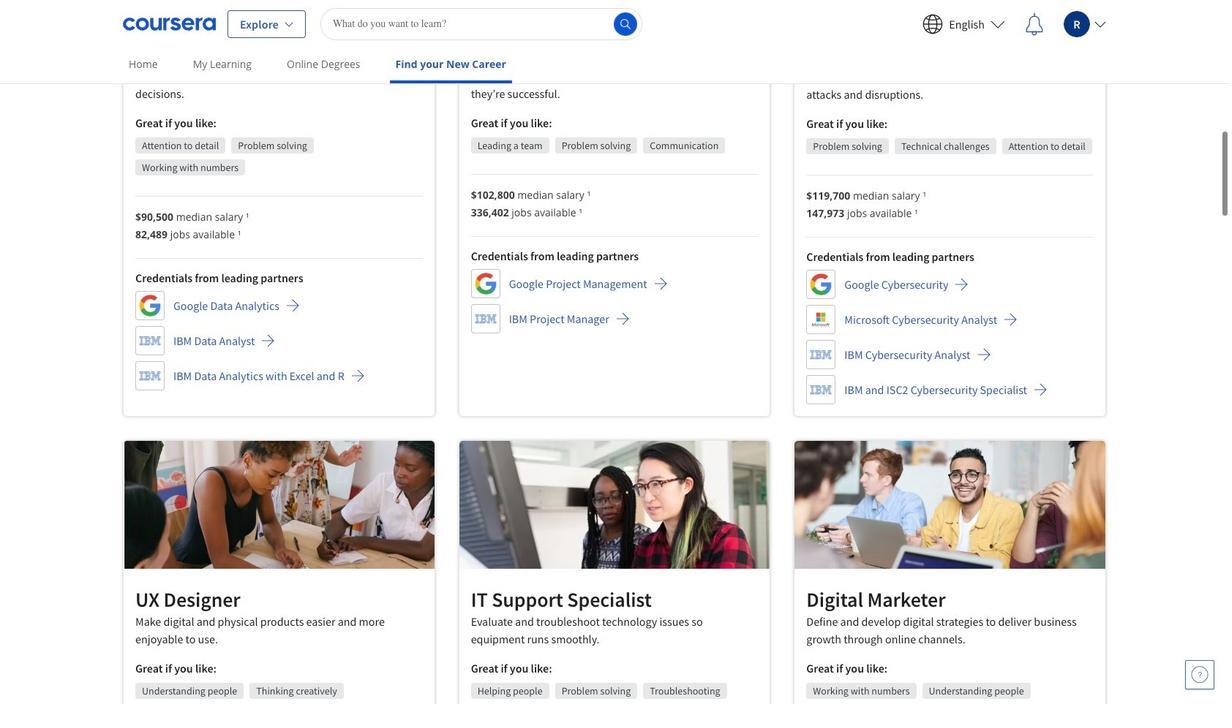 Task type: describe. For each thing, give the bounding box(es) containing it.
it support specialist image
[[459, 441, 770, 569]]

What do you want to learn? text field
[[320, 8, 642, 40]]

cybersecurity analyst image
[[795, 0, 1106, 24]]

help center image
[[1191, 667, 1209, 684]]

digital marketer image
[[795, 441, 1106, 569]]



Task type: vqa. For each thing, say whether or not it's contained in the screenshot.
the About
no



Task type: locate. For each thing, give the bounding box(es) containing it.
project manager image
[[459, 0, 770, 23]]

ux designer image
[[124, 441, 434, 569]]

coursera image
[[123, 12, 216, 35]]

data analyst image
[[124, 0, 434, 23]]

None search field
[[320, 8, 642, 40]]



